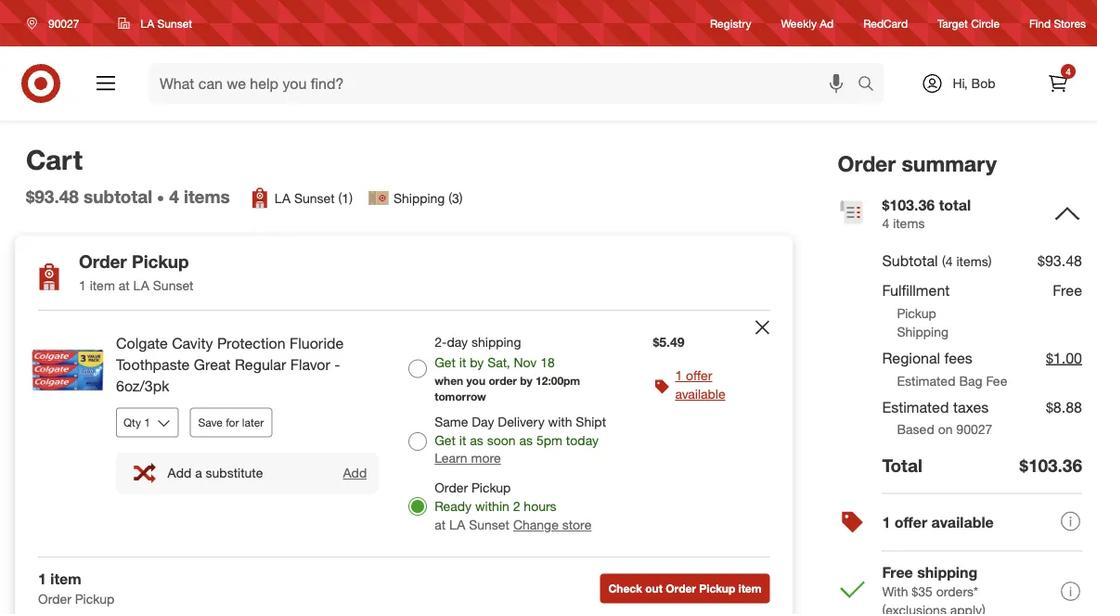 Task type: locate. For each thing, give the bounding box(es) containing it.
by down the nov
[[520, 374, 533, 388]]

none radio inside cart item ready to fulfill group
[[409, 433, 427, 451]]

items right subtotal
[[184, 186, 230, 207]]

$35
[[912, 583, 933, 600]]

it down day
[[459, 355, 466, 371]]

get up learn
[[435, 432, 456, 448]]

la up colgate
[[133, 278, 149, 294]]

soon
[[487, 432, 516, 448]]

1 horizontal spatial items
[[893, 215, 925, 231]]

1 vertical spatial at
[[435, 517, 446, 533]]

$103.36 down $8.88
[[1020, 455, 1082, 477]]

hours
[[524, 499, 557, 515]]

pickup inside order pickup ready within 2 hours at la sunset change store
[[472, 480, 511, 496]]

delivery
[[498, 413, 545, 430]]

it inside same day delivery with shipt get it as soon as 5pm today learn more
[[459, 432, 466, 448]]

1 vertical spatial available
[[932, 513, 994, 531]]

free for free
[[1053, 282, 1082, 300]]

1 horizontal spatial offer
[[895, 513, 927, 531]]

by up you
[[470, 355, 484, 371]]

None radio
[[409, 433, 427, 451]]

0 vertical spatial estimated
[[897, 373, 956, 389]]

la right 90027 "dropdown button"
[[140, 16, 154, 30]]

free inside free shipping with $35 orders* (exclusions apply)
[[882, 564, 913, 582]]

0 horizontal spatial $93.48
[[26, 186, 79, 207]]

1 vertical spatial items
[[893, 215, 925, 231]]

0 vertical spatial at
[[119, 278, 130, 294]]

a
[[195, 465, 202, 481]]

based
[[897, 422, 934, 438]]

redcard link
[[863, 15, 908, 31]]

nov
[[514, 355, 537, 371]]

$103.36 inside $103.36 total 4 items
[[882, 196, 935, 214]]

1 horizontal spatial 1 offer available button
[[838, 493, 1082, 553]]

2 horizontal spatial 4
[[1066, 65, 1071, 77]]

1 horizontal spatial free
[[1053, 282, 1082, 300]]

orders*
[[936, 583, 978, 600]]

1 vertical spatial shipping
[[897, 324, 949, 340]]

la down "ready"
[[449, 517, 465, 533]]

1 inside order pickup 1 item at la sunset
[[79, 278, 86, 294]]

$1.00 button
[[1046, 345, 1082, 372]]

0 horizontal spatial $103.36
[[882, 196, 935, 214]]

4 for 4 items
[[169, 186, 179, 207]]

regular
[[235, 356, 286, 374]]

order for order pickup 1 item at la sunset
[[79, 251, 127, 272]]

1 offer available button up the orders*
[[838, 493, 1082, 553]]

90027
[[48, 16, 79, 30], [956, 422, 992, 438]]

1 horizontal spatial $93.48
[[1038, 251, 1082, 270]]

1 vertical spatial estimated
[[882, 398, 949, 416]]

target circle link
[[938, 15, 1000, 31]]

add for add a substitute
[[168, 465, 191, 481]]

it inside '2-day shipping get it by sat, nov 18 when you order by 12:00pm tomorrow'
[[459, 355, 466, 371]]

0 horizontal spatial shipping
[[472, 334, 521, 351]]

1 horizontal spatial 90027
[[956, 422, 992, 438]]

available down $5.49
[[675, 386, 725, 402]]

0 horizontal spatial 1 offer available
[[675, 368, 725, 402]]

colgate cavity protection fluoride toothpaste great regular flavor - 6oz/3pk
[[116, 335, 344, 395]]

1 offer available down total
[[882, 513, 994, 531]]

Store pickup radio
[[409, 498, 427, 516]]

0 vertical spatial 90027
[[48, 16, 79, 30]]

target
[[938, 16, 968, 30]]

$93.48 right items)
[[1038, 251, 1082, 270]]

estimated up based
[[882, 398, 949, 416]]

0 horizontal spatial shipping
[[393, 190, 445, 206]]

2-
[[435, 334, 447, 351]]

1 offer available button
[[675, 367, 762, 404], [838, 493, 1082, 553]]

as down day at left
[[470, 432, 483, 448]]

shipping up "sat,"
[[472, 334, 521, 351]]

90027 down taxes
[[956, 422, 992, 438]]

0 horizontal spatial 4
[[169, 186, 179, 207]]

1 horizontal spatial available
[[932, 513, 994, 531]]

shipping inside '2-day shipping get it by sat, nov 18 when you order by 12:00pm tomorrow'
[[472, 334, 521, 351]]

0 horizontal spatial available
[[675, 386, 725, 402]]

free
[[1053, 282, 1082, 300], [882, 564, 913, 582]]

order inside order pickup ready within 2 hours at la sunset change store
[[435, 480, 468, 496]]

1 vertical spatial get
[[435, 432, 456, 448]]

order inside order pickup 1 item at la sunset
[[79, 251, 127, 272]]

6oz/3pk
[[116, 377, 169, 395]]

find stores
[[1029, 16, 1086, 30]]

1 offer available button down $5.49
[[675, 367, 762, 404]]

sunset
[[157, 16, 192, 30], [294, 190, 335, 206], [153, 278, 194, 294], [469, 517, 510, 533]]

0 horizontal spatial as
[[470, 432, 483, 448]]

0 horizontal spatial at
[[119, 278, 130, 294]]

2 vertical spatial 4
[[882, 215, 889, 231]]

available up the orders*
[[932, 513, 994, 531]]

sunset inside dropdown button
[[157, 16, 192, 30]]

pickup
[[132, 251, 189, 272], [897, 305, 936, 321], [472, 480, 511, 496], [699, 582, 735, 596], [75, 591, 114, 608]]

1 inside cart item ready to fulfill group
[[675, 368, 682, 384]]

1 vertical spatial $103.36
[[1020, 455, 1082, 477]]

0 vertical spatial $93.48
[[26, 186, 79, 207]]

0 vertical spatial 1 offer available button
[[675, 367, 762, 404]]

1 vertical spatial 4
[[169, 186, 179, 207]]

at inside order pickup ready within 2 hours at la sunset change store
[[435, 517, 446, 533]]

1 horizontal spatial as
[[519, 432, 533, 448]]

0 vertical spatial 4
[[1066, 65, 1071, 77]]

check out order pickup item button
[[600, 574, 770, 604]]

1 vertical spatial offer
[[895, 513, 927, 531]]

la sunset (1)
[[275, 190, 353, 206]]

shipping
[[472, 334, 521, 351], [917, 564, 978, 582]]

check out order pickup item
[[608, 582, 762, 596]]

free for free shipping with $35 orders* (exclusions apply)
[[882, 564, 913, 582]]

What can we help you find? suggestions appear below search field
[[149, 63, 862, 104]]

out
[[645, 582, 663, 596]]

taxes
[[953, 398, 989, 416]]

$103.36 for $103.36 total 4 items
[[882, 196, 935, 214]]

check
[[608, 582, 642, 596]]

as down the delivery on the left of page
[[519, 432, 533, 448]]

90027 left la sunset dropdown button
[[48, 16, 79, 30]]

None radio
[[409, 360, 427, 378]]

save for later
[[198, 416, 264, 430]]

1 vertical spatial 1 offer available
[[882, 513, 994, 531]]

1 horizontal spatial item
[[90, 278, 115, 294]]

(exclusions
[[882, 602, 947, 614]]

0 horizontal spatial free
[[882, 564, 913, 582]]

free up the "$1.00"
[[1053, 282, 1082, 300]]

order inside button
[[666, 582, 696, 596]]

item inside button
[[738, 582, 762, 596]]

-
[[334, 356, 340, 374]]

0 vertical spatial it
[[459, 355, 466, 371]]

0 vertical spatial shipping
[[393, 190, 445, 206]]

$103.36 for $103.36
[[1020, 455, 1082, 477]]

0 horizontal spatial offer
[[686, 368, 712, 384]]

la inside dropdown button
[[140, 16, 154, 30]]

1 horizontal spatial shipping
[[917, 564, 978, 582]]

at
[[119, 278, 130, 294], [435, 517, 446, 533]]

1 offer available down $5.49
[[675, 368, 725, 402]]

0 vertical spatial items
[[184, 186, 230, 207]]

2 horizontal spatial item
[[738, 582, 762, 596]]

at up colgate
[[119, 278, 130, 294]]

get up when
[[435, 355, 456, 371]]

5pm
[[536, 432, 562, 448]]

today
[[566, 432, 599, 448]]

0 horizontal spatial item
[[50, 571, 81, 589]]

1 horizontal spatial shipping
[[897, 324, 949, 340]]

shipping (3)
[[393, 190, 463, 206]]

0 vertical spatial offer
[[686, 368, 712, 384]]

item inside 1 item order pickup
[[50, 571, 81, 589]]

1 horizontal spatial $103.36
[[1020, 455, 1082, 477]]

you
[[466, 374, 486, 388]]

1 inside 1 item order pickup
[[38, 571, 46, 589]]

1 get from the top
[[435, 355, 456, 371]]

estimated for estimated bag fee
[[897, 373, 956, 389]]

$103.36 total 4 items
[[882, 196, 971, 231]]

add inside button
[[343, 465, 367, 481]]

shipping left (3) at the left of the page
[[393, 190, 445, 206]]

get
[[435, 355, 456, 371], [435, 432, 456, 448]]

$93.48
[[26, 186, 79, 207], [1038, 251, 1082, 270]]

estimated down the regional fees
[[897, 373, 956, 389]]

0 horizontal spatial by
[[470, 355, 484, 371]]

0 vertical spatial 1 offer available
[[675, 368, 725, 402]]

90027 inside "dropdown button"
[[48, 16, 79, 30]]

2 get from the top
[[435, 432, 456, 448]]

$93.48 down cart
[[26, 186, 79, 207]]

1 offer available
[[675, 368, 725, 402], [882, 513, 994, 531]]

4 right subtotal
[[169, 186, 179, 207]]

colgate
[[116, 335, 168, 353]]

0 horizontal spatial 1 offer available button
[[675, 367, 762, 404]]

1 vertical spatial it
[[459, 432, 466, 448]]

$103.36 down order summary
[[882, 196, 935, 214]]

$1.00
[[1046, 349, 1082, 367]]

free up with
[[882, 564, 913, 582]]

search
[[849, 76, 894, 94]]

learn more button
[[435, 449, 501, 468]]

list
[[249, 187, 463, 209]]

0 vertical spatial get
[[435, 355, 456, 371]]

4 up subtotal
[[882, 215, 889, 231]]

la
[[140, 16, 154, 30], [275, 190, 291, 206], [133, 278, 149, 294], [449, 517, 465, 533]]

sat,
[[487, 355, 510, 371]]

1
[[79, 278, 86, 294], [675, 368, 682, 384], [882, 513, 891, 531], [38, 571, 46, 589]]

1 horizontal spatial 4
[[882, 215, 889, 231]]

0 vertical spatial $103.36
[[882, 196, 935, 214]]

0 vertical spatial shipping
[[472, 334, 521, 351]]

items
[[184, 186, 230, 207], [893, 215, 925, 231]]

la inside order pickup ready within 2 hours at la sunset change store
[[449, 517, 465, 533]]

1 vertical spatial free
[[882, 564, 913, 582]]

at down "ready"
[[435, 517, 446, 533]]

target circle
[[938, 16, 1000, 30]]

$103.36
[[882, 196, 935, 214], [1020, 455, 1082, 477]]

1 horizontal spatial add
[[343, 465, 367, 481]]

1 vertical spatial 1 offer available button
[[838, 493, 1082, 553]]

save
[[198, 416, 223, 430]]

shipping inside free shipping with $35 orders* (exclusions apply)
[[917, 564, 978, 582]]

items up subtotal
[[893, 215, 925, 231]]

4
[[1066, 65, 1071, 77], [169, 186, 179, 207], [882, 215, 889, 231]]

when
[[435, 374, 463, 388]]

1 horizontal spatial by
[[520, 374, 533, 388]]

available inside cart item ready to fulfill group
[[675, 386, 725, 402]]

0 vertical spatial free
[[1053, 282, 1082, 300]]

order inside 1 item order pickup
[[38, 591, 71, 608]]

subtotal (4 items)
[[882, 251, 992, 270]]

it up learn more button
[[459, 432, 466, 448]]

0 horizontal spatial 90027
[[48, 16, 79, 30]]

items inside $103.36 total 4 items
[[893, 215, 925, 231]]

1 it from the top
[[459, 355, 466, 371]]

order
[[838, 150, 896, 176], [79, 251, 127, 272], [435, 480, 468, 496], [666, 582, 696, 596], [38, 591, 71, 608]]

estimated taxes
[[882, 398, 989, 416]]

estimated bag fee
[[897, 373, 1007, 389]]

by
[[470, 355, 484, 371], [520, 374, 533, 388]]

fluoride
[[290, 335, 344, 353]]

1 vertical spatial $93.48
[[1038, 251, 1082, 270]]

1 vertical spatial shipping
[[917, 564, 978, 582]]

at inside order pickup 1 item at la sunset
[[119, 278, 130, 294]]

day
[[447, 334, 468, 351]]

2-day shipping get it by sat, nov 18 when you order by 12:00pm tomorrow
[[435, 334, 580, 404]]

0 horizontal spatial add
[[168, 465, 191, 481]]

shipping up the regional fees
[[897, 324, 949, 340]]

shipping up the orders*
[[917, 564, 978, 582]]

2 it from the top
[[459, 432, 466, 448]]

1 horizontal spatial at
[[435, 517, 446, 533]]

bag
[[959, 373, 983, 389]]

sunset inside order pickup ready within 2 hours at la sunset change store
[[469, 517, 510, 533]]

within
[[475, 499, 509, 515]]

4 down stores
[[1066, 65, 1071, 77]]

shipping
[[393, 190, 445, 206], [897, 324, 949, 340]]

as
[[470, 432, 483, 448], [519, 432, 533, 448]]

0 vertical spatial available
[[675, 386, 725, 402]]



Task type: vqa. For each thing, say whether or not it's contained in the screenshot.
Get
yes



Task type: describe. For each thing, give the bounding box(es) containing it.
hi,
[[953, 75, 968, 91]]

change store button
[[513, 516, 592, 535]]

day
[[472, 413, 494, 430]]

4 inside $103.36 total 4 items
[[882, 215, 889, 231]]

pickup inside button
[[699, 582, 735, 596]]

1 offer available button inside cart item ready to fulfill group
[[675, 367, 762, 404]]

weekly ad link
[[781, 15, 834, 31]]

cart
[[26, 143, 83, 176]]

1 offer available inside cart item ready to fulfill group
[[675, 368, 725, 402]]

fee
[[986, 373, 1007, 389]]

flavor
[[290, 356, 330, 374]]

1 item order pickup
[[38, 571, 114, 608]]

colgate cavity protection fluoride toothpaste great regular flavor - 6oz/3pk image
[[31, 333, 105, 408]]

hi, bob
[[953, 75, 996, 91]]

la sunset button
[[106, 6, 204, 40]]

total
[[882, 455, 922, 477]]

add a substitute
[[168, 465, 263, 481]]

fees
[[944, 349, 973, 367]]

order
[[489, 374, 517, 388]]

la inside order pickup 1 item at la sunset
[[133, 278, 149, 294]]

registry link
[[710, 15, 751, 31]]

order for order pickup ready within 2 hours at la sunset change store
[[435, 480, 468, 496]]

fulfillment
[[882, 282, 950, 300]]

cavity
[[172, 335, 213, 353]]

item inside order pickup 1 item at la sunset
[[90, 278, 115, 294]]

2
[[513, 499, 520, 515]]

sunset inside order pickup 1 item at la sunset
[[153, 278, 194, 294]]

2 as from the left
[[519, 432, 533, 448]]

find
[[1029, 16, 1051, 30]]

tomorrow
[[435, 390, 486, 404]]

0 horizontal spatial items
[[184, 186, 230, 207]]

estimated for estimated taxes
[[882, 398, 949, 416]]

90027 button
[[15, 6, 99, 40]]

12:00pm
[[536, 374, 580, 388]]

more
[[471, 450, 501, 467]]

change
[[513, 517, 559, 533]]

$93.48 for $93.48 subtotal
[[26, 186, 79, 207]]

pickup inside order pickup 1 item at la sunset
[[132, 251, 189, 272]]

for
[[226, 416, 239, 430]]

1 vertical spatial by
[[520, 374, 533, 388]]

la left (1)
[[275, 190, 291, 206]]

registry
[[710, 16, 751, 30]]

pickup inside pickup shipping
[[897, 305, 936, 321]]

search button
[[849, 63, 894, 108]]

la sunset
[[140, 16, 192, 30]]

cart item ready to fulfill group
[[16, 311, 792, 557]]

find stores link
[[1029, 15, 1086, 31]]

save for later button
[[190, 408, 272, 438]]

4 link
[[1038, 63, 1079, 104]]

total
[[939, 196, 971, 214]]

weekly ad
[[781, 16, 834, 30]]

shipping inside list
[[393, 190, 445, 206]]

store
[[562, 517, 592, 533]]

1 horizontal spatial 1 offer available
[[882, 513, 994, 531]]

free shipping with $35 orders* (exclusions apply)
[[882, 564, 986, 614]]

order pickup 1 item at la sunset
[[79, 251, 194, 294]]

get inside '2-day shipping get it by sat, nov 18 when you order by 12:00pm tomorrow'
[[435, 355, 456, 371]]

subtotal
[[882, 251, 938, 270]]

add button
[[342, 464, 368, 482]]

get inside same day delivery with shipt get it as soon as 5pm today learn more
[[435, 432, 456, 448]]

(3)
[[449, 190, 463, 206]]

redcard
[[863, 16, 908, 30]]

order for order summary
[[838, 150, 896, 176]]

protection
[[217, 335, 286, 353]]

(4
[[942, 253, 953, 269]]

shipt
[[576, 413, 606, 430]]

with
[[882, 583, 908, 600]]

$93.48 for $93.48
[[1038, 251, 1082, 270]]

add for add
[[343, 465, 367, 481]]

same
[[435, 413, 468, 430]]

1 as from the left
[[470, 432, 483, 448]]

colgate cavity protection fluoride toothpaste great regular flavor - 6oz/3pk link
[[116, 333, 379, 397]]

bob
[[971, 75, 996, 91]]

order summary
[[838, 150, 997, 176]]

list containing la sunset (1)
[[249, 187, 463, 209]]

learn
[[435, 450, 467, 467]]

toothpaste
[[116, 356, 190, 374]]

weekly
[[781, 16, 817, 30]]

$93.48 subtotal
[[26, 186, 152, 207]]

4 for 4
[[1066, 65, 1071, 77]]

on
[[938, 422, 953, 438]]

circle
[[971, 16, 1000, 30]]

1 vertical spatial 90027
[[956, 422, 992, 438]]

items)
[[956, 253, 992, 269]]

subtotal
[[84, 186, 152, 207]]

0 vertical spatial by
[[470, 355, 484, 371]]

regional
[[882, 349, 940, 367]]

$5.49
[[653, 334, 685, 351]]

$8.88
[[1046, 398, 1082, 416]]

with
[[548, 413, 572, 430]]

pickup inside 1 item order pickup
[[75, 591, 114, 608]]

apply)
[[950, 602, 986, 614]]

later
[[242, 416, 264, 430]]

offer inside 1 offer available
[[686, 368, 712, 384]]

regional fees
[[882, 349, 973, 367]]

order pickup ready within 2 hours at la sunset change store
[[435, 480, 592, 533]]

substitute
[[206, 465, 263, 481]]



